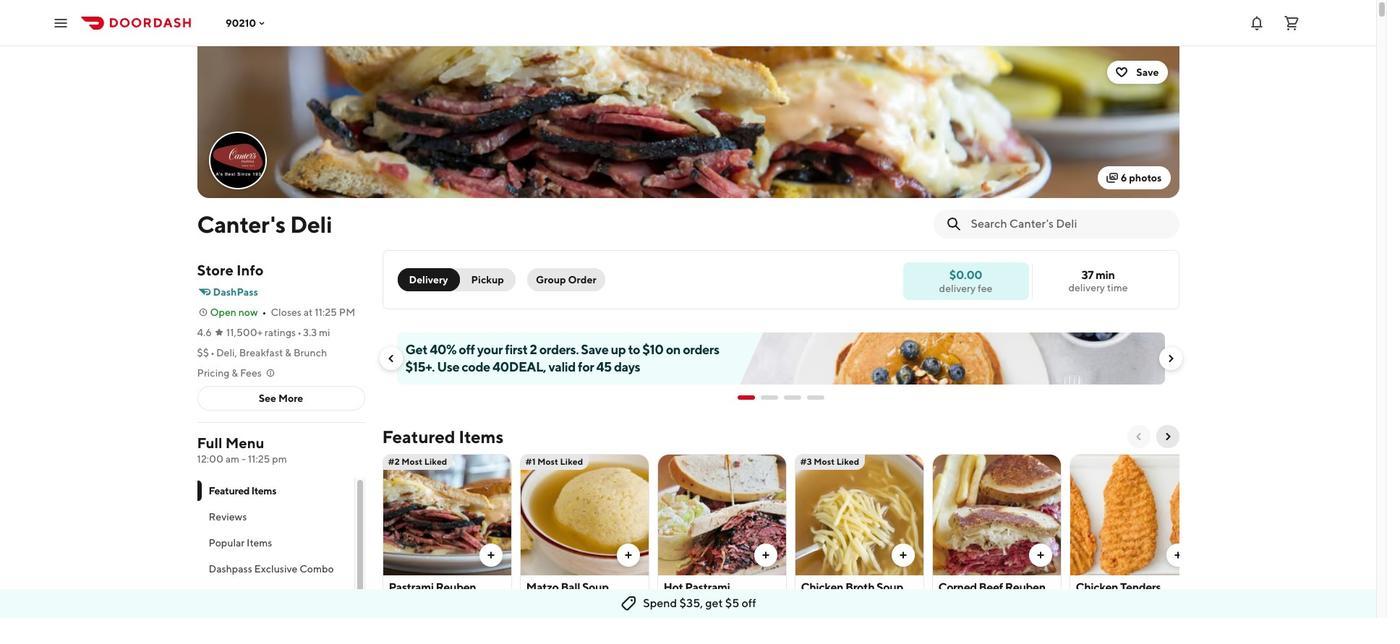 Task type: vqa. For each thing, say whether or not it's contained in the screenshot.
Add Review
no



Task type: describe. For each thing, give the bounding box(es) containing it.
store info
[[197, 262, 264, 278]]

sandwich for pastrami
[[389, 597, 438, 610]]

dashpass exclusive combo
[[209, 563, 334, 575]]

• closes at 11:25 pm
[[262, 307, 355, 318]]

2 most from the left
[[537, 456, 558, 467]]

93%
[[583, 599, 602, 610]]

delivery
[[409, 274, 448, 286]]

0 horizontal spatial previous button of carousel image
[[385, 353, 397, 365]]

sandwich for hot
[[664, 597, 713, 610]]

tenders
[[1120, 581, 1161, 594]]

45
[[596, 359, 612, 375]]

select promotional banner element
[[737, 385, 824, 411]]

full
[[197, 435, 222, 451]]

info
[[236, 262, 264, 278]]

next button of carousel image
[[1162, 431, 1173, 443]]

2
[[530, 342, 537, 357]]

bulk deli items button
[[197, 582, 354, 608]]

soup for broth
[[877, 581, 903, 594]]

up
[[611, 342, 626, 357]]

37 min delivery time
[[1069, 268, 1128, 294]]

0 items, open order cart image
[[1283, 14, 1300, 31]]

chicken broth soup image
[[795, 454, 923, 576]]

items down the dashpass exclusive combo
[[252, 589, 278, 601]]

chicken broth soup
[[801, 581, 903, 594]]

min
[[1096, 268, 1115, 282]]

photos
[[1129, 172, 1162, 184]]

#3 most liked
[[800, 456, 859, 467]]

orders.
[[539, 342, 579, 357]]

save button
[[1108, 61, 1168, 84]]

1 horizontal spatial featured items
[[382, 427, 503, 447]]

pastrami inside hot pastrami sandwich
[[685, 581, 730, 594]]

corned
[[938, 581, 977, 594]]

am
[[225, 453, 239, 465]]

Delivery radio
[[397, 268, 460, 291]]

get
[[405, 342, 428, 357]]

most for pastrami
[[402, 456, 423, 467]]

6
[[1121, 172, 1127, 184]]

90210 button
[[226, 17, 268, 29]]

use
[[437, 359, 459, 375]]

$0.00
[[949, 268, 982, 282]]

pricing & fees
[[197, 367, 262, 379]]

1 horizontal spatial •
[[262, 307, 266, 318]]

add item to cart image for hot pastrami sandwich image
[[760, 550, 771, 561]]

group
[[536, 274, 566, 286]]

reviews
[[209, 511, 247, 523]]

dashpass
[[209, 563, 252, 575]]

popular
[[209, 537, 245, 549]]

soup for ball
[[582, 581, 609, 594]]

at
[[304, 307, 313, 318]]

items up reviews "button"
[[251, 485, 276, 497]]

fees
[[240, 367, 262, 379]]

hot
[[664, 581, 683, 594]]

$$ • deli, breakfast & brunch
[[197, 347, 327, 359]]

3.3
[[303, 327, 317, 338]]

your
[[477, 342, 503, 357]]

group order button
[[527, 268, 605, 291]]

fee
[[978, 282, 993, 294]]

reuben inside button
[[1005, 581, 1046, 594]]

pickup
[[471, 274, 504, 286]]

spend $35, get $5 off
[[643, 597, 756, 610]]

spend
[[643, 597, 677, 610]]

chicken tenders appetizers
[[1076, 581, 1161, 610]]

order
[[568, 274, 596, 286]]

open menu image
[[52, 14, 69, 31]]

#2
[[388, 456, 400, 467]]

$0.00 delivery fee
[[939, 268, 993, 294]]

open now
[[210, 307, 258, 318]]

most for chicken
[[814, 456, 835, 467]]

2 horizontal spatial •
[[297, 327, 302, 338]]

next button of carousel image
[[1165, 353, 1176, 365]]

breakfast
[[239, 347, 283, 359]]

add item to cart image for the chicken tenders appetizers image
[[1172, 550, 1184, 561]]

delivery inside 37 min delivery time
[[1069, 282, 1105, 294]]

orders
[[683, 342, 719, 357]]

on
[[666, 342, 681, 357]]

see more button
[[198, 387, 364, 410]]

see more
[[259, 393, 303, 404]]

closes
[[271, 307, 302, 318]]

11,500+
[[226, 327, 263, 338]]

6 photos button
[[1098, 166, 1171, 189]]

0 horizontal spatial •
[[210, 347, 215, 359]]

now
[[238, 307, 258, 318]]

add item to cart image for matzo ball soup image
[[622, 550, 634, 561]]

$35,
[[680, 597, 703, 610]]

2 liked from the left
[[560, 456, 583, 467]]

$10
[[642, 342, 664, 357]]

ball
[[561, 581, 580, 594]]

1 horizontal spatial previous button of carousel image
[[1133, 431, 1144, 443]]

corned beef reuben image
[[933, 454, 1061, 576]]

90210
[[226, 17, 256, 29]]

menu
[[225, 435, 264, 451]]

matzo
[[526, 581, 559, 594]]

pricing & fees button
[[197, 366, 276, 380]]

popular items
[[209, 537, 272, 549]]

reuben inside pastrami reuben sandwich
[[436, 581, 476, 594]]

mi
[[319, 327, 330, 338]]

(395)
[[604, 599, 629, 610]]

matzo ball soup image
[[520, 454, 648, 576]]



Task type: locate. For each thing, give the bounding box(es) containing it.
sandwich
[[389, 597, 438, 610], [664, 597, 713, 610]]

previous button of carousel image left next button of carousel image
[[1133, 431, 1144, 443]]

0 horizontal spatial off
[[459, 342, 475, 357]]

1 delivery from the left
[[1069, 282, 1105, 294]]

save inside button
[[1136, 67, 1159, 78]]

previous button of carousel image left get
[[385, 353, 397, 365]]

items up the dashpass exclusive combo
[[247, 537, 272, 549]]

corned beef reuben button
[[932, 454, 1061, 618]]

& down ratings
[[285, 347, 292, 359]]

add item to cart image for pastrami reuben sandwich image
[[485, 550, 496, 561]]

time
[[1107, 282, 1128, 294]]

• left 3.3
[[297, 327, 302, 338]]

chicken left broth
[[801, 581, 843, 594]]

full menu 12:00 am - 11:25 pm
[[197, 435, 287, 465]]

liked for pastrami
[[424, 456, 447, 467]]

4 add item to cart image from the left
[[1172, 550, 1184, 561]]

deli right canter's
[[290, 210, 332, 238]]

store
[[197, 262, 233, 278]]

popular items button
[[197, 530, 354, 556]]

liked right the #3
[[837, 456, 859, 467]]

save inside get 40% off your first 2 orders. save up to $10 on orders $15+.  use code 40deal, valid for 45 days
[[581, 342, 609, 357]]

items inside heading
[[459, 427, 503, 447]]

3 add item to cart image from the left
[[897, 550, 909, 561]]

beef
[[979, 581, 1003, 594]]

items down code
[[459, 427, 503, 447]]

1 vertical spatial save
[[581, 342, 609, 357]]

deli
[[290, 210, 332, 238], [232, 589, 250, 601]]

1 vertical spatial featured
[[209, 485, 250, 497]]

1 horizontal spatial delivery
[[1069, 282, 1105, 294]]

canter's deli
[[197, 210, 332, 238]]

featured up reviews
[[209, 485, 250, 497]]

40deal,
[[493, 359, 546, 375]]

0 vertical spatial save
[[1136, 67, 1159, 78]]

1 vertical spatial •
[[297, 327, 302, 338]]

1 reuben from the left
[[436, 581, 476, 594]]

1 vertical spatial deli
[[232, 589, 250, 601]]

& left fees
[[232, 367, 238, 379]]

featured items
[[382, 427, 503, 447], [209, 485, 276, 497]]

$$
[[197, 347, 209, 359]]

0 vertical spatial 11:25
[[315, 307, 337, 318]]

4.6
[[197, 327, 212, 338]]

first
[[505, 342, 528, 357]]

0 horizontal spatial &
[[232, 367, 238, 379]]

0 vertical spatial •
[[262, 307, 266, 318]]

hot pastrami sandwich image
[[658, 454, 786, 576]]

featured inside "featured items" heading
[[382, 427, 455, 447]]

1 horizontal spatial off
[[742, 597, 756, 610]]

previous button of carousel image
[[385, 353, 397, 365], [1133, 431, 1144, 443]]

1 vertical spatial &
[[232, 367, 238, 379]]

0 horizontal spatial sandwich
[[389, 597, 438, 610]]

see
[[259, 393, 276, 404]]

brunch
[[294, 347, 327, 359]]

1 horizontal spatial sandwich
[[664, 597, 713, 610]]

add item to cart image
[[485, 550, 496, 561], [1035, 550, 1046, 561]]

pastrami reuben sandwich
[[389, 581, 476, 610]]

liked right the #1
[[560, 456, 583, 467]]

get
[[705, 597, 723, 610]]

11:25 right -
[[248, 453, 270, 465]]

1 soup from the left
[[582, 581, 609, 594]]

pricing
[[197, 367, 230, 379]]

valid
[[549, 359, 576, 375]]

pm
[[272, 453, 287, 465]]

2 delivery from the left
[[939, 282, 976, 294]]

delivery
[[1069, 282, 1105, 294], [939, 282, 976, 294]]

0 horizontal spatial add item to cart image
[[485, 550, 496, 561]]

canter's
[[197, 210, 286, 238]]

• right now at the left of the page
[[262, 307, 266, 318]]

sandwich inside hot pastrami sandwich
[[664, 597, 713, 610]]

1 most from the left
[[402, 456, 423, 467]]

canter's deli image
[[197, 46, 1179, 198], [210, 133, 265, 188]]

off inside get 40% off your first 2 orders. save up to $10 on orders $15+.  use code 40deal, valid for 45 days
[[459, 342, 475, 357]]

hot pastrami sandwich
[[664, 581, 730, 610]]

soup right broth
[[877, 581, 903, 594]]

most right #2 at the bottom of page
[[402, 456, 423, 467]]

featured items up reviews
[[209, 485, 276, 497]]

0 horizontal spatial reuben
[[436, 581, 476, 594]]

combo
[[300, 563, 334, 575]]

most right the #1
[[537, 456, 558, 467]]

delivery left time
[[1069, 282, 1105, 294]]

1 horizontal spatial liked
[[560, 456, 583, 467]]

chicken tenders appetizers button
[[1069, 454, 1199, 618]]

0 horizontal spatial featured
[[209, 485, 250, 497]]

corned beef reuben
[[938, 581, 1046, 594]]

11:25 right at
[[315, 307, 337, 318]]

1 pastrami from the left
[[389, 581, 434, 594]]

1 vertical spatial featured items
[[209, 485, 276, 497]]

bulk deli items
[[209, 589, 278, 601]]

pm
[[339, 307, 355, 318]]

1 vertical spatial previous button of carousel image
[[1133, 431, 1144, 443]]

#3
[[800, 456, 812, 467]]

2 add item to cart image from the left
[[760, 550, 771, 561]]

1 add item to cart image from the left
[[485, 550, 496, 561]]

order methods option group
[[397, 268, 516, 291]]

days
[[614, 359, 640, 375]]

& inside 'button'
[[232, 367, 238, 379]]

chicken
[[801, 581, 843, 594], [1076, 581, 1118, 594]]

chicken tenders appetizers image
[[1070, 454, 1198, 576]]

1 liked from the left
[[424, 456, 447, 467]]

add item to cart image inside chicken tenders appetizers "button"
[[1172, 550, 1184, 561]]

featured items heading
[[382, 425, 503, 448]]

delivery inside $0.00 delivery fee
[[939, 282, 976, 294]]

0 horizontal spatial liked
[[424, 456, 447, 467]]

deli inside button
[[232, 589, 250, 601]]

hot pastrami sandwich button
[[657, 454, 787, 618]]

1 horizontal spatial 11:25
[[315, 307, 337, 318]]

delivery down $0.00
[[939, 282, 976, 294]]

2 horizontal spatial liked
[[837, 456, 859, 467]]

40%
[[430, 342, 456, 357]]

deli right bulk
[[232, 589, 250, 601]]

group order
[[536, 274, 596, 286]]

1 chicken from the left
[[801, 581, 843, 594]]

liked down "featured items" heading
[[424, 456, 447, 467]]

open
[[210, 307, 236, 318]]

save
[[1136, 67, 1159, 78], [581, 342, 609, 357]]

#1
[[525, 456, 536, 467]]

1 add item to cart image from the left
[[622, 550, 634, 561]]

deli for canter's
[[290, 210, 332, 238]]

3 liked from the left
[[837, 456, 859, 467]]

0 horizontal spatial delivery
[[939, 282, 976, 294]]

2 horizontal spatial most
[[814, 456, 835, 467]]

off up code
[[459, 342, 475, 357]]

ratings
[[265, 327, 296, 338]]

chicken for chicken tenders appetizers
[[1076, 581, 1118, 594]]

more
[[278, 393, 303, 404]]

0 vertical spatial &
[[285, 347, 292, 359]]

dashpass
[[213, 286, 258, 298]]

chicken up appetizers
[[1076, 581, 1118, 594]]

chicken for chicken broth soup
[[801, 581, 843, 594]]

featured items up #2 most liked
[[382, 427, 503, 447]]

3.3 mi
[[303, 327, 330, 338]]

liked for chicken
[[837, 456, 859, 467]]

liked
[[424, 456, 447, 467], [560, 456, 583, 467], [837, 456, 859, 467]]

1 horizontal spatial pastrami
[[685, 581, 730, 594]]

0 horizontal spatial featured items
[[209, 485, 276, 497]]

featured up #2 most liked
[[382, 427, 455, 447]]

add item to cart image inside hot pastrami sandwich button
[[760, 550, 771, 561]]

2 soup from the left
[[877, 581, 903, 594]]

1 horizontal spatial add item to cart image
[[1035, 550, 1046, 561]]

most
[[402, 456, 423, 467], [537, 456, 558, 467], [814, 456, 835, 467]]

0 vertical spatial featured items
[[382, 427, 503, 447]]

0 horizontal spatial chicken
[[801, 581, 843, 594]]

deli,
[[216, 347, 237, 359]]

• right $$
[[210, 347, 215, 359]]

0 vertical spatial deli
[[290, 210, 332, 238]]

#2 most liked
[[388, 456, 447, 467]]

deli for bulk
[[232, 589, 250, 601]]

2 chicken from the left
[[1076, 581, 1118, 594]]

notification bell image
[[1248, 14, 1266, 31]]

code
[[462, 359, 490, 375]]

1 horizontal spatial chicken
[[1076, 581, 1118, 594]]

Pickup radio
[[451, 268, 516, 291]]

0 horizontal spatial most
[[402, 456, 423, 467]]

soup up 93%
[[582, 581, 609, 594]]

chicken inside chicken tenders appetizers
[[1076, 581, 1118, 594]]

1 horizontal spatial reuben
[[1005, 581, 1046, 594]]

$15+.
[[405, 359, 435, 375]]

$5
[[725, 597, 739, 610]]

12:00
[[197, 453, 223, 465]]

0 vertical spatial featured
[[382, 427, 455, 447]]

reviews button
[[197, 504, 354, 530]]

soup
[[582, 581, 609, 594], [877, 581, 903, 594]]

2 pastrami from the left
[[685, 581, 730, 594]]

0 vertical spatial previous button of carousel image
[[385, 353, 397, 365]]

37
[[1082, 268, 1094, 282]]

to
[[628, 342, 640, 357]]

pastrami inside pastrami reuben sandwich
[[389, 581, 434, 594]]

1 sandwich from the left
[[389, 597, 438, 610]]

2 vertical spatial •
[[210, 347, 215, 359]]

add item to cart image for the chicken broth soup image
[[897, 550, 909, 561]]

2 sandwich from the left
[[664, 597, 713, 610]]

3 most from the left
[[814, 456, 835, 467]]

matzo ball soup 93% (395)
[[526, 581, 629, 610]]

most right the #3
[[814, 456, 835, 467]]

1 horizontal spatial deli
[[290, 210, 332, 238]]

6 photos
[[1121, 172, 1162, 184]]

1 vertical spatial 11:25
[[248, 453, 270, 465]]

1 horizontal spatial most
[[537, 456, 558, 467]]

1 vertical spatial off
[[742, 597, 756, 610]]

sandwich inside pastrami reuben sandwich
[[389, 597, 438, 610]]

11:25 inside full menu 12:00 am - 11:25 pm
[[248, 453, 270, 465]]

Item Search search field
[[971, 216, 1168, 232]]

11,500+ ratings •
[[226, 327, 302, 338]]

0 horizontal spatial save
[[581, 342, 609, 357]]

2 add item to cart image from the left
[[1035, 550, 1046, 561]]

0 horizontal spatial deli
[[232, 589, 250, 601]]

add item to cart image for corned beef reuben image
[[1035, 550, 1046, 561]]

pastrami reuben sandwich image
[[383, 454, 511, 576]]

reuben
[[436, 581, 476, 594], [1005, 581, 1046, 594]]

•
[[262, 307, 266, 318], [297, 327, 302, 338], [210, 347, 215, 359]]

add item to cart image
[[622, 550, 634, 561], [760, 550, 771, 561], [897, 550, 909, 561], [1172, 550, 1184, 561]]

0 horizontal spatial pastrami
[[389, 581, 434, 594]]

1 horizontal spatial featured
[[382, 427, 455, 447]]

off right $5
[[742, 597, 756, 610]]

0 vertical spatial off
[[459, 342, 475, 357]]

items
[[459, 427, 503, 447], [251, 485, 276, 497], [247, 537, 272, 549], [252, 589, 278, 601]]

1 horizontal spatial &
[[285, 347, 292, 359]]

0 horizontal spatial 11:25
[[248, 453, 270, 465]]

2 reuben from the left
[[1005, 581, 1046, 594]]

soup inside the matzo ball soup 93% (395)
[[582, 581, 609, 594]]

for
[[578, 359, 594, 375]]

0 horizontal spatial soup
[[582, 581, 609, 594]]

1 horizontal spatial soup
[[877, 581, 903, 594]]

1 horizontal spatial save
[[1136, 67, 1159, 78]]

broth
[[845, 581, 875, 594]]



